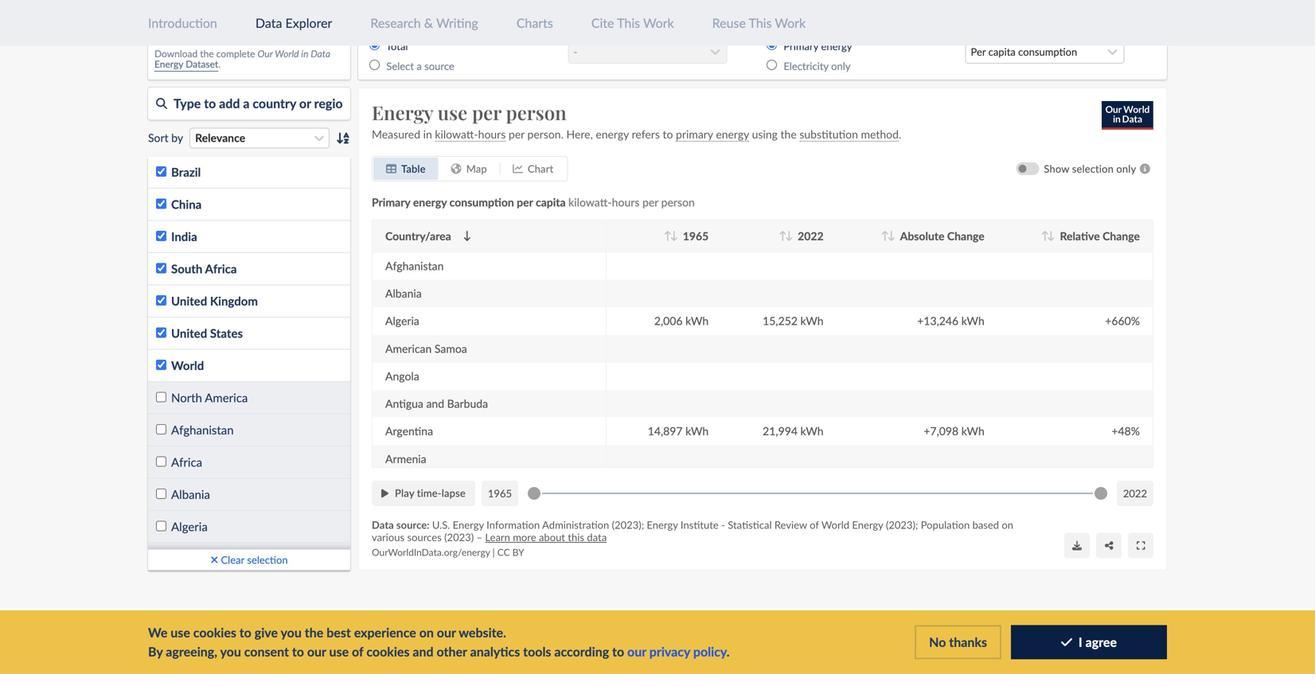 Task type: locate. For each thing, give the bounding box(es) containing it.
. inside energy data explorer download the complete our world in data energy dataset .
[[218, 58, 221, 70]]

total
[[370, 21, 396, 32], [386, 40, 408, 53]]

africa
[[205, 262, 237, 276], [171, 455, 202, 469]]

1 horizontal spatial algeria
[[385, 314, 420, 328]]

1 horizontal spatial afghanistan
[[385, 259, 444, 272]]

per
[[472, 99, 502, 125], [509, 127, 525, 141], [517, 195, 533, 209], [643, 195, 659, 209]]

our left privacy
[[628, 644, 647, 660]]

or for primary energy
[[803, 21, 815, 32]]

2 arrow down long image from the left
[[671, 231, 678, 241]]

research & writing link
[[371, 15, 478, 31]]

change
[[948, 229, 985, 243], [1103, 229, 1140, 243]]

cite this work
[[592, 15, 674, 31]]

change for absolute change
[[948, 229, 985, 243]]

statistical
[[728, 519, 772, 531]]

1 vertical spatial &
[[261, 640, 283, 673]]

0 horizontal spatial research
[[148, 640, 255, 673]]

1 vertical spatial use
[[171, 625, 190, 641]]

1 vertical spatial africa
[[171, 455, 202, 469]]

select
[[568, 21, 598, 32], [387, 60, 414, 73]]

0 horizontal spatial primary
[[372, 195, 410, 209]]

only
[[832, 60, 851, 73], [1117, 162, 1137, 175]]

work right the cite
[[643, 15, 674, 31]]

and right antigua at bottom left
[[426, 397, 444, 410]]

0 vertical spatial capita
[[989, 45, 1016, 58]]

0 vertical spatial source
[[608, 21, 643, 32]]

select a source
[[568, 21, 643, 32], [387, 60, 455, 73]]

0 vertical spatial in
[[301, 48, 309, 59]]

0 vertical spatial afghanistan
[[385, 259, 444, 272]]

or for total
[[398, 21, 411, 32]]

reuse this work link
[[713, 15, 806, 31]]

thanks
[[950, 635, 988, 650]]

arrow down long image for absolute change
[[888, 231, 896, 241]]

1 vertical spatial of
[[352, 644, 364, 660]]

arrow down long image
[[464, 231, 471, 241], [671, 231, 678, 241], [786, 231, 793, 241], [888, 231, 896, 241], [1048, 231, 1056, 241]]

2 this from the left
[[749, 15, 772, 31]]

2 horizontal spatial energy
[[821, 40, 853, 53]]

or up primary energy
[[803, 21, 815, 32]]

consumption down the map
[[450, 195, 514, 209]]

world right review
[[822, 519, 850, 531]]

chart line image
[[513, 163, 523, 174]]

breakdown
[[413, 21, 470, 32]]

on right based
[[1002, 519, 1014, 531]]

Type to add a country or region... text field
[[148, 88, 350, 120]]

privacy
[[650, 644, 691, 660]]

only down primary energy
[[832, 60, 851, 73]]

1 horizontal spatial energy
[[596, 127, 629, 141]]

1 vertical spatial and
[[413, 644, 434, 660]]

1 horizontal spatial source
[[608, 21, 643, 32]]

united down the south
[[171, 294, 207, 308]]

sources
[[407, 531, 442, 544]]

0 horizontal spatial 1965
[[488, 487, 512, 500]]

+7,098 kwh
[[924, 424, 985, 438]]

agreeing,
[[166, 644, 217, 660]]

energy
[[767, 21, 801, 32], [155, 26, 201, 44], [155, 58, 183, 70], [372, 99, 433, 125], [453, 519, 484, 531], [647, 519, 678, 531], [852, 519, 884, 531]]

use
[[438, 99, 468, 125], [171, 625, 190, 641], [329, 644, 349, 660]]

0 horizontal spatial change
[[948, 229, 985, 243]]

(2023); right data
[[612, 519, 644, 531]]

2 horizontal spatial the
[[781, 127, 797, 141]]

1 horizontal spatial or
[[803, 21, 815, 32]]

1 horizontal spatial you
[[281, 625, 302, 641]]

complete
[[216, 48, 255, 59]]

writing right give
[[289, 640, 377, 673]]

per down chart line icon
[[517, 195, 533, 209]]

circle info image
[[1137, 163, 1154, 174]]

other
[[437, 644, 467, 660]]

on
[[1002, 519, 1014, 531], [419, 625, 434, 641]]

charts
[[517, 15, 553, 31]]

selection for clear
[[247, 554, 288, 567]]

0 horizontal spatial of
[[352, 644, 364, 660]]

2 horizontal spatial use
[[438, 99, 468, 125]]

we use cookies to give you the best experience on our website. by agreeing, you consent to our use of cookies and other analytics tools according to our privacy policy .
[[148, 625, 730, 660]]

of right review
[[810, 519, 819, 531]]

table
[[401, 162, 426, 175]]

play time-lapse button
[[372, 481, 475, 506]]

0 horizontal spatial energy
[[413, 195, 447, 209]]

you
[[281, 625, 302, 641], [220, 644, 241, 660]]

arrow up long image for 2022
[[779, 231, 787, 241]]

our right consent
[[307, 644, 326, 660]]

1 vertical spatial select a source
[[387, 60, 455, 73]]

research & writing
[[371, 15, 478, 31], [148, 640, 377, 673]]

1 vertical spatial select
[[387, 60, 414, 73]]

1 united from the top
[[171, 294, 207, 308]]

energy for primary energy
[[821, 40, 853, 53]]

ourworldindata.org/energy
[[372, 547, 490, 558]]

0 vertical spatial use
[[438, 99, 468, 125]]

electricity
[[818, 21, 870, 32], [784, 60, 829, 73]]

1 horizontal spatial arrow up long image
[[882, 231, 889, 241]]

energy right here,
[[596, 127, 629, 141]]

data explorer
[[256, 15, 332, 31]]

1 or from the left
[[398, 21, 411, 32]]

person up person.
[[506, 99, 567, 125]]

0 horizontal spatial selection
[[247, 554, 288, 567]]

charts link
[[517, 15, 553, 31]]

energy
[[821, 40, 853, 53], [596, 127, 629, 141], [413, 195, 447, 209]]

0 horizontal spatial or
[[398, 21, 411, 32]]

5 arrow down long image from the left
[[1048, 231, 1056, 241]]

consumption
[[1019, 45, 1078, 58], [450, 195, 514, 209]]

0 horizontal spatial you
[[220, 644, 241, 660]]

capita right per
[[989, 45, 1016, 58]]

magnifying glass image
[[156, 98, 167, 109]]

3 arrow down long image from the left
[[786, 231, 793, 241]]

play
[[395, 487, 414, 499]]

relative change
[[1060, 229, 1140, 243]]

1 vertical spatial consumption
[[450, 195, 514, 209]]

data source: u.s. energy information administration (2023); energy institute - statistical review of world energy (2023); population based on various sources (2023) – learn more about this data ourworldindata.org/energy | cc by
[[372, 519, 1014, 558]]

2 horizontal spatial our
[[628, 644, 647, 660]]

website.
[[459, 625, 506, 641]]

0 horizontal spatial writing
[[289, 640, 377, 673]]

energy or electricity
[[767, 21, 870, 32]]

1 vertical spatial world
[[171, 358, 204, 373]]

1 horizontal spatial consumption
[[1019, 45, 1078, 58]]

2 arrow up long image from the left
[[882, 231, 889, 241]]

1 vertical spatial research & writing
[[148, 640, 377, 673]]

explorer inside energy data explorer download the complete our world in data energy dataset .
[[240, 26, 297, 44]]

1 this from the left
[[617, 15, 640, 31]]

per person. here, energy refers to
[[506, 127, 676, 141]]

1965 right arrow up long icon
[[683, 229, 709, 243]]

energy up country/area
[[413, 195, 447, 209]]

africa down north
[[171, 455, 202, 469]]

energy up primary energy
[[767, 21, 801, 32]]

1965 up 'information'
[[488, 487, 512, 500]]

-
[[722, 519, 725, 531]]

map link
[[439, 157, 500, 180]]

on inside we use cookies to give you the best experience on our website. by agreeing, you consent to our use of cookies and other analytics tools according to our privacy policy .
[[419, 625, 434, 641]]

0 horizontal spatial &
[[261, 640, 283, 673]]

map
[[466, 162, 487, 175]]

1 vertical spatial primary
[[372, 195, 410, 209]]

1 vertical spatial algeria
[[171, 520, 208, 534]]

total down total or breakdown on the left
[[386, 40, 408, 53]]

brazil
[[171, 165, 201, 179]]

1 vertical spatial person
[[662, 195, 695, 209]]

0 vertical spatial on
[[1002, 519, 1014, 531]]

1 horizontal spatial a
[[600, 21, 606, 32]]

0 vertical spatial africa
[[205, 262, 237, 276]]

0 horizontal spatial afghanistan
[[171, 423, 234, 437]]

relative
[[1060, 229, 1100, 243]]

primary for primary energy
[[784, 40, 819, 53]]

review
[[775, 519, 807, 531]]

energy for primary energy consumption per capita kilowatt-hours per person
[[413, 195, 447, 209]]

energy data explorer download the complete our world in data energy dataset .
[[155, 26, 331, 70]]

1 vertical spatial afghanistan
[[171, 423, 234, 437]]

1 horizontal spatial selection
[[1073, 162, 1114, 175]]

1 arrow up long image from the left
[[779, 231, 787, 241]]

of down the experience
[[352, 644, 364, 660]]

None radio
[[370, 40, 380, 50], [767, 40, 777, 50], [767, 60, 777, 70], [370, 40, 380, 50], [767, 40, 777, 50], [767, 60, 777, 70]]

electricity down primary energy
[[784, 60, 829, 73]]

or left breakdown
[[398, 21, 411, 32]]

0 horizontal spatial use
[[171, 625, 190, 641]]

a down total or breakdown on the left
[[417, 60, 422, 73]]

1 horizontal spatial in
[[423, 127, 432, 141]]

4 arrow down long image from the left
[[888, 231, 896, 241]]

0 horizontal spatial capita
[[536, 195, 566, 209]]

our up "other" at the bottom left of the page
[[437, 625, 456, 641]]

this
[[617, 15, 640, 31], [749, 15, 772, 31]]

1 horizontal spatial select
[[568, 21, 598, 32]]

in right measured at the top of page
[[423, 127, 432, 141]]

1 horizontal spatial of
[[810, 519, 819, 531]]

select a source down total or breakdown on the left
[[387, 60, 455, 73]]

a right the charts link
[[600, 21, 606, 32]]

data
[[587, 531, 607, 544]]

0 vertical spatial total
[[370, 21, 396, 32]]

15,252 kwh
[[763, 314, 824, 328]]

0 vertical spatial select a source
[[568, 21, 643, 32]]

africa up united kingdom
[[205, 262, 237, 276]]

chart link
[[500, 157, 567, 180]]

0 horizontal spatial albania
[[171, 487, 210, 502]]

primary up electricity only
[[784, 40, 819, 53]]

selection right 'show'
[[1073, 162, 1114, 175]]

in down the data explorer link
[[301, 48, 309, 59]]

0 horizontal spatial person
[[506, 99, 567, 125]]

consumption right per
[[1019, 45, 1078, 58]]

afghanistan down north america on the bottom of the page
[[171, 423, 234, 437]]

energy dataset link
[[155, 58, 218, 70]]

learn more about this data link
[[485, 531, 607, 544]]

consumption for capita
[[1019, 45, 1078, 58]]

1 vertical spatial energy
[[596, 127, 629, 141]]

2 or from the left
[[803, 21, 815, 32]]

+660%
[[1106, 314, 1140, 328]]

0 vertical spatial .
[[218, 58, 221, 70]]

world up north
[[171, 358, 204, 373]]

the right using
[[781, 127, 797, 141]]

selection right clear
[[247, 554, 288, 567]]

arrow up long image
[[664, 231, 672, 241]]

0 horizontal spatial .
[[218, 58, 221, 70]]

select down total or breakdown on the left
[[387, 60, 414, 73]]

the inside energy data explorer download the complete our world in data energy dataset .
[[200, 48, 214, 59]]

you right give
[[281, 625, 302, 641]]

writing left the charts link
[[436, 15, 478, 31]]

research
[[371, 15, 421, 31], [148, 640, 255, 673]]

1 vertical spatial in
[[423, 127, 432, 141]]

None radio
[[370, 60, 380, 70]]

a
[[600, 21, 606, 32], [417, 60, 422, 73]]

work up primary energy
[[775, 15, 806, 31]]

0 vertical spatial 2022
[[798, 229, 824, 243]]

united states
[[171, 326, 243, 340]]

1 horizontal spatial .
[[727, 644, 730, 660]]

0 vertical spatial of
[[810, 519, 819, 531]]

1 horizontal spatial the
[[305, 625, 324, 641]]

(2023); left population
[[886, 519, 919, 531]]

primary down table icon
[[372, 195, 410, 209]]

administration
[[542, 519, 609, 531]]

based
[[973, 519, 1000, 531]]

use up earth americas icon at top
[[438, 99, 468, 125]]

absolute
[[900, 229, 945, 243]]

united left states
[[171, 326, 207, 340]]

this for cite
[[617, 15, 640, 31]]

select a source right the charts link
[[568, 21, 643, 32]]

2022
[[798, 229, 824, 243], [1124, 487, 1148, 500]]

1 horizontal spatial person
[[662, 195, 695, 209]]

arrow up long image for relative change
[[1042, 231, 1049, 241]]

electricity only
[[784, 60, 851, 73]]

0 horizontal spatial the
[[200, 48, 214, 59]]

2 change from the left
[[1103, 229, 1140, 243]]

0 vertical spatial world
[[275, 48, 299, 59]]

1 vertical spatial 1965
[[488, 487, 512, 500]]

2 united from the top
[[171, 326, 207, 340]]

2 vertical spatial world
[[822, 519, 850, 531]]

and inside we use cookies to give you the best experience on our website. by agreeing, you consent to our use of cookies and other analytics tools according to our privacy policy .
[[413, 644, 434, 660]]

writing
[[436, 15, 478, 31], [289, 640, 377, 673]]

or
[[398, 21, 411, 32], [803, 21, 815, 32]]

1 horizontal spatial work
[[775, 15, 806, 31]]

electricity up primary energy
[[818, 21, 870, 32]]

energy use per person
[[372, 99, 567, 125]]

cookies up agreeing,
[[193, 625, 236, 641]]

2 horizontal spatial arrow up long image
[[1042, 231, 1049, 241]]

data left source:
[[372, 519, 394, 531]]

1 horizontal spatial 1965
[[683, 229, 709, 243]]

change right absolute
[[948, 229, 985, 243]]

world right our
[[275, 48, 299, 59]]

the inside we use cookies to give you the best experience on our website. by agreeing, you consent to our use of cookies and other analytics tools according to our privacy policy .
[[305, 625, 324, 641]]

1 horizontal spatial (2023);
[[886, 519, 919, 531]]

use down best
[[329, 644, 349, 660]]

work for reuse this work
[[775, 15, 806, 31]]

the left complete
[[200, 48, 214, 59]]

cookies down the experience
[[367, 644, 410, 660]]

energy down energy or electricity
[[821, 40, 853, 53]]

select right charts
[[568, 21, 598, 32]]

and left "other" at the bottom left of the page
[[413, 644, 434, 660]]

arrow up long image
[[779, 231, 787, 241], [882, 231, 889, 241], [1042, 231, 1049, 241]]

0 horizontal spatial select a source
[[387, 60, 455, 73]]

afghanistan
[[385, 259, 444, 272], [171, 423, 234, 437]]

use up agreeing,
[[171, 625, 190, 641]]

0 horizontal spatial on
[[419, 625, 434, 641]]

per up the map
[[472, 99, 502, 125]]

this right reuse
[[749, 15, 772, 31]]

the left best
[[305, 625, 324, 641]]

2 work from the left
[[775, 15, 806, 31]]

capita down chart
[[536, 195, 566, 209]]

policy
[[694, 644, 727, 660]]

person
[[506, 99, 567, 125], [662, 195, 695, 209]]

arrow down long image for 2022
[[786, 231, 793, 241]]

3 arrow up long image from the left
[[1042, 231, 1049, 241]]

0 horizontal spatial arrow up long image
[[779, 231, 787, 241]]

0 vertical spatial &
[[424, 15, 433, 31]]

you left consent
[[220, 644, 241, 660]]

1 horizontal spatial only
[[1117, 162, 1137, 175]]

reuse
[[713, 15, 746, 31]]

relevance
[[195, 131, 245, 145]]

only right 'show'
[[1117, 162, 1137, 175]]

afghanistan down country/area
[[385, 259, 444, 272]]

population
[[921, 519, 970, 531]]

0 vertical spatial energy
[[821, 40, 853, 53]]

1 vertical spatial the
[[781, 127, 797, 141]]

0 vertical spatial research
[[371, 15, 421, 31]]

capita
[[989, 45, 1016, 58], [536, 195, 566, 209]]

change right relative
[[1103, 229, 1140, 243]]

albania
[[385, 286, 422, 300], [171, 487, 210, 502]]

time-
[[417, 487, 442, 499]]

on right the experience
[[419, 625, 434, 641]]

this for reuse
[[749, 15, 772, 31]]

play time-lapse
[[395, 487, 466, 499]]

1 work from the left
[[643, 15, 674, 31]]

1 vertical spatial total
[[386, 40, 408, 53]]

explorer
[[286, 15, 332, 31], [240, 26, 297, 44]]

no
[[930, 635, 946, 650]]

total left breakdown
[[370, 21, 396, 32]]

of inside the data source: u.s. energy information administration (2023); energy institute - statistical review of world energy (2023); population based on various sources (2023) – learn more about this data ourworldindata.org/energy | cc by
[[810, 519, 819, 531]]

0 horizontal spatial africa
[[171, 455, 202, 469]]

this right the cite
[[617, 15, 640, 31]]

antigua
[[385, 397, 424, 410]]

1 change from the left
[[948, 229, 985, 243]]

person up arrow up long icon
[[662, 195, 695, 209]]



Task type: vqa. For each thing, say whether or not it's contained in the screenshot.
World inside the ENERGY DATA EXPLORER DOWNLOAD THE COMPLETE OUR WORLD IN DATA ENERGY DATASET .
yes



Task type: describe. For each thing, give the bounding box(es) containing it.
measured in
[[372, 127, 435, 141]]

table link
[[374, 157, 439, 180]]

1 horizontal spatial our
[[437, 625, 456, 641]]

1 horizontal spatial africa
[[205, 262, 237, 276]]

21,994 kwh
[[763, 424, 824, 438]]

show selection only
[[1044, 162, 1137, 175]]

total for total
[[386, 40, 408, 53]]

+48%
[[1112, 424, 1140, 438]]

data up our
[[256, 15, 282, 31]]

to right "refers"
[[663, 127, 673, 141]]

0 horizontal spatial world
[[171, 358, 204, 373]]

0 vertical spatial research & writing
[[371, 15, 478, 31]]

in inside energy data explorer download the complete our world in data energy dataset .
[[301, 48, 309, 59]]

world inside the data source: u.s. energy information administration (2023); energy institute - statistical review of world energy (2023); population based on various sources (2023) – learn more about this data ourworldindata.org/energy | cc by
[[822, 519, 850, 531]]

by
[[148, 644, 163, 660]]

+13,246 kwh
[[918, 314, 985, 328]]

clear selection
[[218, 554, 288, 567]]

north america
[[171, 391, 248, 405]]

share nodes image
[[1105, 541, 1114, 550]]

america
[[205, 391, 248, 405]]

0 horizontal spatial our
[[307, 644, 326, 660]]

about
[[539, 531, 565, 544]]

this
[[568, 531, 585, 544]]

earth americas image
[[451, 163, 462, 174]]

energy right review
[[852, 519, 884, 531]]

energy up the download at the top left of page
[[155, 26, 201, 44]]

united for united states
[[171, 326, 207, 340]]

chart
[[528, 162, 554, 175]]

0 vertical spatial writing
[[436, 15, 478, 31]]

data down the data explorer link
[[311, 48, 331, 59]]

work for cite this work
[[643, 15, 674, 31]]

to right according on the bottom left
[[612, 644, 625, 660]]

2 (2023); from the left
[[886, 519, 919, 531]]

1 vertical spatial albania
[[171, 487, 210, 502]]

(2023)
[[444, 531, 474, 544]]

total or breakdown
[[370, 21, 470, 32]]

barbuda
[[447, 397, 488, 410]]

–
[[477, 531, 483, 544]]

according
[[555, 644, 609, 660]]

sort by
[[148, 131, 183, 145]]

on inside the data source: u.s. energy information administration (2023); energy institute - statistical review of world energy (2023); population based on various sources (2023) – learn more about this data ourworldindata.org/energy | cc by
[[1002, 519, 1014, 531]]

country/area
[[385, 229, 451, 243]]

by
[[171, 131, 183, 145]]

no thanks button
[[915, 626, 1002, 660]]

selection for show
[[1073, 162, 1114, 175]]

no thanks
[[930, 635, 988, 650]]

i agree button
[[1011, 626, 1168, 660]]

download image
[[1073, 541, 1082, 550]]

table image
[[386, 163, 397, 174]]

consumption for energy
[[450, 195, 514, 209]]

per
[[971, 45, 986, 58]]

1 vertical spatial electricity
[[784, 60, 829, 73]]

energy left the institute
[[647, 519, 678, 531]]

united for united kingdom
[[171, 294, 207, 308]]

1 vertical spatial only
[[1117, 162, 1137, 175]]

using
[[752, 127, 778, 141]]

energy use per person link
[[372, 99, 567, 125]]

0 horizontal spatial 2022
[[798, 229, 824, 243]]

i agree
[[1079, 635, 1117, 650]]

energy right u.s. at the bottom of page
[[453, 519, 484, 531]]

arrow down a z image
[[336, 132, 350, 145]]

1 horizontal spatial albania
[[385, 286, 422, 300]]

play image
[[381, 489, 389, 498]]

primary for primary energy consumption per capita kilowatt-hours per person
[[372, 195, 410, 209]]

samoa
[[435, 342, 467, 355]]

india
[[171, 229, 197, 244]]

we
[[148, 625, 168, 641]]

total for total or breakdown
[[370, 21, 396, 32]]

cc
[[498, 547, 510, 558]]

american samoa
[[385, 342, 467, 355]]

1 horizontal spatial use
[[329, 644, 349, 660]]

using the
[[749, 127, 800, 141]]

energy up measured in
[[372, 99, 433, 125]]

analytics
[[470, 644, 520, 660]]

data explorer link
[[256, 15, 332, 31]]

0 vertical spatial person
[[506, 99, 567, 125]]

introduction
[[148, 15, 217, 31]]

measured
[[372, 127, 421, 141]]

show
[[1044, 162, 1070, 175]]

cite
[[592, 15, 614, 31]]

0 vertical spatial electricity
[[818, 21, 870, 32]]

american
[[385, 342, 432, 355]]

clear
[[221, 554, 245, 567]]

north
[[171, 391, 202, 405]]

xmark image
[[211, 555, 218, 566]]

source:
[[397, 519, 430, 531]]

download
[[155, 48, 198, 59]]

introduction link
[[148, 15, 217, 31]]

armenia
[[385, 452, 427, 466]]

1 vertical spatial you
[[220, 644, 241, 660]]

1 arrow down long image from the left
[[464, 231, 471, 241]]

to left give
[[240, 625, 252, 641]]

arrow up long image for absolute change
[[882, 231, 889, 241]]

cc by link
[[498, 547, 525, 558]]

cite this work link
[[592, 15, 674, 31]]

to right consent
[[292, 644, 304, 660]]

give
[[255, 625, 278, 641]]

refers
[[632, 127, 660, 141]]

experience
[[354, 625, 416, 641]]

angola
[[385, 369, 419, 383]]

1 horizontal spatial capita
[[989, 45, 1016, 58]]

check image
[[1062, 636, 1073, 649]]

1 horizontal spatial 2022
[[1124, 487, 1148, 500]]

person.
[[528, 127, 564, 141]]

consent
[[244, 644, 289, 660]]

0 horizontal spatial cookies
[[193, 625, 236, 641]]

1 vertical spatial writing
[[289, 640, 377, 673]]

1 (2023); from the left
[[612, 519, 644, 531]]

south africa
[[171, 262, 237, 276]]

2 horizontal spatial .
[[899, 127, 902, 141]]

learn
[[485, 531, 510, 544]]

agree
[[1086, 635, 1117, 650]]

data up complete
[[204, 26, 237, 44]]

information
[[487, 519, 540, 531]]

lapse
[[442, 487, 466, 499]]

1 horizontal spatial research
[[371, 15, 421, 31]]

use for we
[[171, 625, 190, 641]]

of inside we use cookies to give you the best experience on our website. by agreeing, you consent to our use of cookies and other analytics tools according to our privacy policy .
[[352, 644, 364, 660]]

arrow down long image for relative change
[[1048, 231, 1056, 241]]

reuse this work
[[713, 15, 806, 31]]

per capita consumption
[[971, 45, 1078, 58]]

. inside we use cookies to give you the best experience on our website. by agreeing, you consent to our use of cookies and other analytics tools according to our privacy policy .
[[727, 644, 730, 660]]

sort
[[148, 131, 169, 145]]

data inside the data source: u.s. energy information administration (2023); energy institute - statistical review of world energy (2023); population based on various sources (2023) – learn more about this data ourworldindata.org/energy | cc by
[[372, 519, 394, 531]]

by
[[513, 547, 525, 558]]

use for energy
[[438, 99, 468, 125]]

0 vertical spatial 1965
[[683, 229, 709, 243]]

ourworldindata.org/energy link
[[372, 547, 490, 558]]

antigua and barbuda
[[385, 397, 488, 410]]

per right hours
[[643, 195, 659, 209]]

0 horizontal spatial algeria
[[171, 520, 208, 534]]

1 horizontal spatial cookies
[[367, 644, 410, 660]]

0 vertical spatial you
[[281, 625, 302, 641]]

our privacy policy link
[[628, 644, 727, 660]]

kilowatt-
[[569, 195, 612, 209]]

change for relative change
[[1103, 229, 1140, 243]]

0 horizontal spatial only
[[832, 60, 851, 73]]

here,
[[567, 127, 593, 141]]

our
[[258, 48, 273, 59]]

arrow down long image for 1965
[[671, 231, 678, 241]]

world inside energy data explorer download the complete our world in data energy dataset .
[[275, 48, 299, 59]]

1 horizontal spatial &
[[424, 15, 433, 31]]

more
[[513, 531, 536, 544]]

china
[[171, 197, 202, 211]]

1 vertical spatial a
[[417, 60, 422, 73]]

u.s.
[[432, 519, 450, 531]]

per left person.
[[509, 127, 525, 141]]

best
[[327, 625, 351, 641]]

0 horizontal spatial source
[[425, 60, 455, 73]]

energy left dataset
[[155, 58, 183, 70]]

0 vertical spatial a
[[600, 21, 606, 32]]

absolute change
[[900, 229, 985, 243]]

0 vertical spatial and
[[426, 397, 444, 410]]

expand image
[[1137, 541, 1145, 550]]



